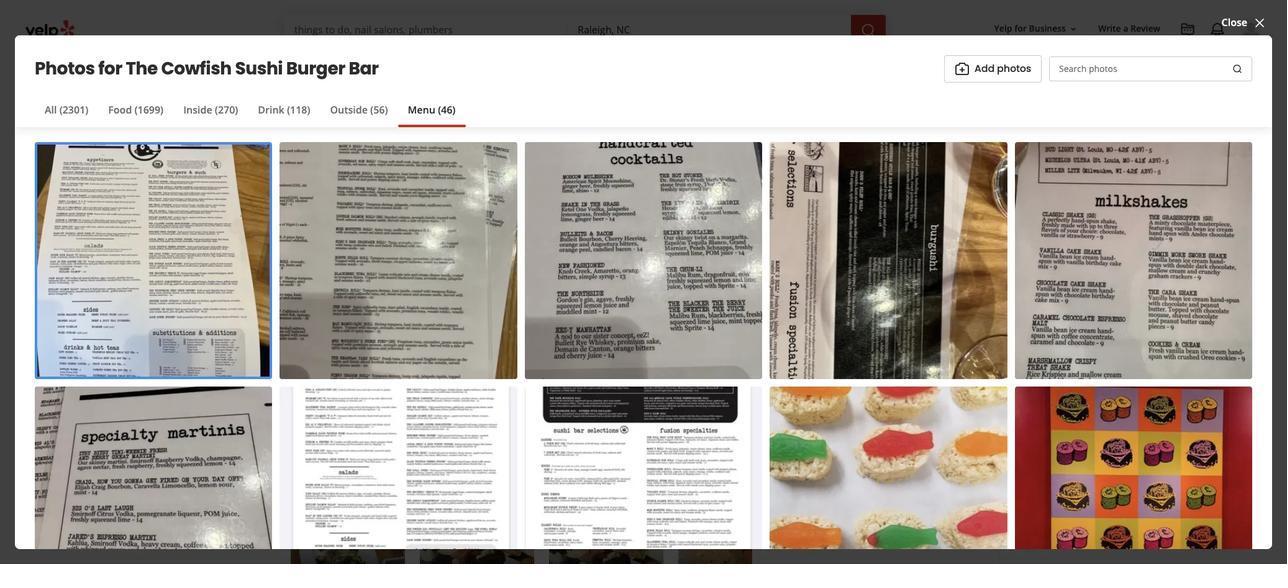Task type: describe. For each thing, give the bounding box(es) containing it.
(1,928 reviews) link
[[422, 239, 493, 252]]

next image
[[730, 535, 744, 550]]

add photos link
[[944, 55, 1042, 82]]

search image
[[861, 23, 876, 38]]

business
[[374, 307, 412, 318]]

4.3
[[405, 239, 419, 252]]

save button
[[574, 371, 639, 398]]

2 bars from the left
[[484, 266, 507, 280]]

Search photos text field
[[1049, 56, 1253, 81]]

1 bars from the left
[[413, 266, 435, 280]]

(118)
[[287, 103, 310, 117]]

(2301)
[[59, 103, 88, 117]]

pick up in 15-25 mins
[[837, 409, 923, 421]]

order food
[[783, 381, 850, 399]]

see all 2.3k photos link
[[868, 291, 999, 321]]

24 add photo v2 image
[[955, 61, 970, 76]]

write a review
[[318, 377, 387, 391]]

see for see all 2.3k photos
[[888, 299, 906, 313]]

home services link
[[369, 45, 466, 81]]

all (2301)
[[45, 103, 88, 117]]

0 horizontal spatial bar
[[349, 56, 379, 81]]

write a review link
[[288, 371, 397, 398]]

review
[[355, 377, 387, 391]]

(1,928
[[422, 239, 450, 252]]

yelp for business button
[[989, 18, 1083, 40]]

close
[[1222, 16, 1248, 29]]

24 share v2 image
[[510, 377, 525, 392]]

photo of the cowfish sushi burger bar - raleigh, nc, us. the chun-li image
[[1149, 81, 1287, 346]]

claimed
[[301, 266, 340, 280]]

menu (46)
[[408, 103, 456, 117]]

inside
[[183, 103, 212, 117]]

1 horizontal spatial bar
[[675, 192, 727, 234]]

24 save outline v2 image
[[585, 377, 599, 392]]

(46)
[[438, 103, 456, 117]]

fees
[[797, 409, 817, 421]]

full
[[691, 472, 707, 485]]

for for the
[[98, 56, 122, 81]]

outside (56)
[[330, 103, 388, 117]]

share
[[530, 377, 558, 391]]

add for add photos
[[975, 61, 995, 76]]

$$
[[356, 266, 368, 280]]

north hills roll image
[[291, 498, 405, 565]]

1 horizontal spatial the
[[288, 192, 344, 234]]

verified by the business 3 months ago
[[308, 307, 473, 318]]

thecowfish.com link
[[783, 495, 861, 509]]

up
[[856, 409, 866, 421]]

write for write a review
[[1098, 23, 1121, 34]]

photos inside "link"
[[944, 299, 979, 313]]

(1699)
[[135, 103, 164, 117]]

single mini burger image
[[420, 498, 534, 565]]

mins
[[903, 409, 923, 421]]

photo of the cowfish sushi burger bar - raleigh, nc, us. bedrock blast image
[[47, 81, 223, 346]]

2 , from the left
[[479, 266, 482, 280]]

notifications image
[[1210, 22, 1225, 37]]

yelp
[[994, 23, 1012, 34]]

pm
[[394, 286, 409, 300]]

menu for menu (46)
[[408, 103, 435, 117]]

add photo
[[432, 377, 484, 391]]

0 vertical spatial burger
[[286, 56, 345, 81]]

save
[[604, 377, 629, 391]]

add for add photo
[[432, 377, 453, 391]]

2.3k
[[923, 299, 942, 313]]

24 close v2 image
[[1253, 15, 1267, 30]]

burgers
[[440, 266, 479, 280]]

menu
[[710, 472, 738, 485]]

thecowfish.com
[[783, 495, 861, 509]]

24 chevron down v2 image
[[344, 54, 359, 69]]

drink
[[258, 103, 284, 117]]

close button
[[1222, 15, 1267, 30]]

photo of the cowfish sushi burger bar - raleigh, nc, us. the not-from-buffalo chicken sandwich image
[[576, 81, 973, 346]]

4.3 star rating image
[[288, 235, 398, 255]]

hours
[[437, 288, 458, 299]]

popular dishes
[[288, 471, 362, 485]]

open
[[288, 286, 314, 300]]

user actions element
[[984, 16, 1280, 92]]

months
[[421, 307, 455, 318]]

projects image
[[1180, 22, 1195, 37]]

15-
[[878, 409, 891, 421]]

0 horizontal spatial order
[[783, 381, 818, 399]]

no
[[783, 409, 795, 421]]

business categories element
[[283, 45, 1262, 81]]

1 horizontal spatial cowfish
[[350, 192, 472, 234]]

reviews)
[[453, 239, 493, 252]]

home services
[[379, 55, 438, 67]]

view full menu link
[[664, 472, 752, 485]]

view full menu
[[664, 472, 738, 485]]

in
[[869, 409, 876, 421]]

784-
[[809, 531, 829, 544]]

menu for menu
[[288, 439, 323, 456]]

24 camera v2 image
[[413, 377, 427, 392]]

order inside button
[[885, 443, 912, 457]]

see hours link
[[417, 286, 463, 301]]

home
[[379, 55, 403, 67]]

(270)
[[215, 103, 238, 117]]

menu element
[[268, 418, 795, 565]]

inside (270)
[[183, 103, 238, 117]]

business
[[1029, 23, 1066, 34]]

share button
[[499, 371, 569, 398]]

review
[[1131, 23, 1161, 34]]

photo
[[455, 377, 484, 391]]

24 star v2 image
[[298, 377, 313, 392]]

sushi bars , burgers , bars
[[384, 266, 507, 280]]

all
[[45, 103, 57, 117]]

25
[[891, 409, 901, 421]]

popular
[[288, 471, 327, 485]]

all
[[909, 299, 920, 313]]

-
[[366, 286, 369, 300]]

1 horizontal spatial sushi
[[384, 266, 411, 280]]

write a review link
[[1093, 18, 1166, 40]]

4.3 (1,928 reviews)
[[405, 239, 493, 252]]

the cowfish sushi burger bar
[[288, 192, 727, 234]]

write a review
[[1098, 23, 1161, 34]]



Task type: vqa. For each thing, say whether or not it's contained in the screenshot.
0 in FRIENDS Element
no



Task type: locate. For each thing, give the bounding box(es) containing it.
drink (118)
[[258, 103, 310, 117]]

cowfish
[[161, 56, 232, 81], [350, 192, 472, 234]]

cowfish up 4.3
[[350, 192, 472, 234]]

add inside "link"
[[975, 61, 995, 76]]

menu up popular
[[288, 439, 323, 456]]

None search field
[[285, 15, 888, 45]]

write inside user actions element
[[1098, 23, 1121, 34]]

0 vertical spatial photos
[[997, 61, 1031, 76]]

photo of the cowfish sushi burger bar - raleigh, nc, us. lobby image
[[223, 81, 576, 346]]

1 vertical spatial bar
[[675, 192, 727, 234]]

0 vertical spatial sushi
[[235, 56, 283, 81]]

bars
[[413, 266, 435, 280], [484, 266, 507, 280]]

1 vertical spatial burger
[[567, 192, 669, 234]]

previous image
[[296, 535, 310, 550]]

1 horizontal spatial ,
[[479, 266, 482, 280]]

for right yelp
[[1015, 23, 1027, 34]]

1 horizontal spatial burger
[[567, 192, 669, 234]]

burger
[[286, 56, 345, 81], [567, 192, 669, 234]]

photos for the cowfish sushi burger bar
[[35, 56, 379, 81]]

write for write a review
[[318, 377, 344, 391]]

start order button
[[783, 436, 988, 463]]

write left the review
[[1098, 23, 1121, 34]]

0 vertical spatial bar
[[349, 56, 379, 81]]

24 phone v2 image
[[974, 530, 988, 545]]

photos down yelp
[[997, 61, 1031, 76]]

no fees
[[783, 409, 817, 421]]

bar
[[349, 56, 379, 81], [675, 192, 727, 234]]

pick
[[837, 409, 853, 421]]

2 horizontal spatial sushi
[[478, 192, 561, 234]]

photos right 2.3k
[[944, 299, 979, 313]]

see inside see hours link
[[422, 288, 435, 299]]

write
[[1098, 23, 1121, 34], [318, 377, 344, 391]]

11:00
[[319, 286, 345, 300]]

0 horizontal spatial photos
[[944, 299, 979, 313]]

, up the see hours at the bottom of page
[[435, 266, 438, 280]]

order right start
[[885, 443, 912, 457]]

photos
[[35, 56, 95, 81]]

order up no fees
[[783, 381, 818, 399]]

(919)
[[783, 531, 806, 544]]

bars up the see hours at the bottom of page
[[413, 266, 435, 280]]

a left review
[[346, 377, 353, 391]]

0 vertical spatial add
[[975, 61, 995, 76]]

1 vertical spatial food
[[820, 381, 850, 399]]

sushi up reviews)
[[478, 192, 561, 234]]

sushi
[[235, 56, 283, 81], [478, 192, 561, 234], [384, 266, 411, 280]]

0 horizontal spatial ,
[[435, 266, 438, 280]]

view
[[664, 472, 688, 485]]

am
[[347, 286, 363, 300]]

outside
[[330, 103, 368, 117]]

1 vertical spatial the
[[288, 192, 344, 234]]

1 horizontal spatial order
[[885, 443, 912, 457]]

0 vertical spatial the
[[126, 56, 158, 81]]

yelp for business
[[994, 23, 1066, 34]]

for inside button
[[1015, 23, 1027, 34]]

1 vertical spatial sushi
[[478, 192, 561, 234]]

start order
[[859, 443, 912, 457]]

16 chevron down v2 image
[[1069, 24, 1079, 34]]

add right '24 add photo v2'
[[975, 61, 995, 76]]

0 horizontal spatial sushi
[[235, 56, 283, 81]]

0 horizontal spatial write
[[318, 377, 344, 391]]

ago
[[457, 307, 473, 318]]

0 vertical spatial write
[[1098, 23, 1121, 34]]

1 vertical spatial cowfish
[[350, 192, 472, 234]]

photos inside "link"
[[997, 61, 1031, 76]]

see left all
[[888, 299, 906, 313]]

0 vertical spatial menu
[[408, 103, 435, 117]]

3
[[414, 307, 419, 318]]

, left bars link at the top of page
[[479, 266, 482, 280]]

food
[[108, 103, 132, 117], [820, 381, 850, 399]]

0 horizontal spatial see
[[422, 288, 435, 299]]

1 , from the left
[[435, 266, 438, 280]]

0 horizontal spatial food
[[108, 103, 132, 117]]

1 horizontal spatial for
[[1015, 23, 1027, 34]]

0 vertical spatial food
[[108, 103, 132, 117]]

photos
[[997, 61, 1031, 76], [944, 299, 979, 313]]

add
[[975, 61, 995, 76], [432, 377, 453, 391]]

(56)
[[370, 103, 388, 117]]

burgers link
[[440, 266, 479, 280]]

a left the review
[[1123, 23, 1129, 34]]

bars down reviews)
[[484, 266, 507, 280]]

dishes
[[329, 471, 362, 485]]

1 vertical spatial photos
[[944, 299, 979, 313]]

for right photos
[[98, 56, 122, 81]]

1 horizontal spatial photos
[[997, 61, 1031, 76]]

write right the 24 star v2 image
[[318, 377, 344, 391]]

16 claim filled v2 image
[[288, 268, 298, 278]]

14 chevron right outline image
[[743, 474, 752, 483]]

0 horizontal spatial a
[[346, 377, 353, 391]]

1 horizontal spatial menu
[[408, 103, 435, 117]]

1 horizontal spatial write
[[1098, 23, 1121, 34]]

tab list containing all (2301)
[[35, 102, 466, 127]]

1 horizontal spatial a
[[1123, 23, 1129, 34]]

0 vertical spatial for
[[1015, 23, 1027, 34]]

see hours
[[422, 288, 458, 299]]

restaurants
[[293, 55, 341, 67]]

0 vertical spatial cowfish
[[161, 56, 232, 81]]

1 vertical spatial for
[[98, 56, 122, 81]]

the up 4.3 star rating image
[[288, 192, 344, 234]]

services
[[405, 55, 438, 67]]

0 horizontal spatial burger
[[286, 56, 345, 81]]

sushi up pm
[[384, 266, 411, 280]]

see
[[422, 288, 435, 299], [888, 299, 906, 313]]

1 vertical spatial order
[[885, 443, 912, 457]]

menu
[[408, 103, 435, 117], [288, 439, 323, 456]]

the up food (1699)
[[126, 56, 158, 81]]

,
[[435, 266, 438, 280], [479, 266, 482, 280]]

0 horizontal spatial add
[[432, 377, 453, 391]]

a for review
[[346, 377, 353, 391]]

(919) 784-0400
[[783, 531, 851, 544]]

0 vertical spatial a
[[1123, 23, 1129, 34]]

add photo link
[[402, 371, 494, 398]]

add right 24 camera v2 icon
[[432, 377, 453, 391]]

1 vertical spatial menu
[[288, 439, 323, 456]]

0 horizontal spatial the
[[126, 56, 158, 81]]

0 horizontal spatial bars
[[413, 266, 435, 280]]

1 vertical spatial see
[[888, 299, 906, 313]]

food up 'pick'
[[820, 381, 850, 399]]

open 11:00 am - 9:30 pm
[[288, 286, 409, 300]]

1 vertical spatial add
[[432, 377, 453, 391]]

for for business
[[1015, 23, 1027, 34]]

2 vertical spatial sushi
[[384, 266, 411, 280]]

1 horizontal spatial see
[[888, 299, 906, 313]]

restaurants link
[[283, 45, 369, 81]]

0 vertical spatial see
[[422, 288, 435, 299]]

see left hours
[[422, 288, 435, 299]]

0400
[[829, 531, 851, 544]]

add photos
[[975, 61, 1031, 76]]

9:30
[[371, 286, 391, 300]]

see inside see all 2.3k photos "link"
[[888, 299, 906, 313]]

1 horizontal spatial food
[[820, 381, 850, 399]]

0 horizontal spatial cowfish
[[161, 56, 232, 81]]

tab list
[[35, 102, 466, 127]]

0 vertical spatial order
[[783, 381, 818, 399]]

a for review
[[1123, 23, 1129, 34]]

sushi up the drink
[[235, 56, 283, 81]]

food (1699)
[[108, 103, 164, 117]]

verified
[[308, 307, 342, 318]]

1 vertical spatial a
[[346, 377, 353, 391]]

order
[[783, 381, 818, 399], [885, 443, 912, 457]]

sushi bars link
[[384, 266, 435, 280]]

menu left (46)
[[408, 103, 435, 117]]

24 external link v2 image
[[974, 495, 988, 509]]

see for see hours
[[422, 288, 435, 299]]

1 vertical spatial write
[[318, 377, 344, 391]]

see all 2.3k photos
[[888, 299, 979, 313]]

1 horizontal spatial add
[[975, 61, 995, 76]]

bars link
[[484, 266, 507, 280]]

0 horizontal spatial menu
[[288, 439, 323, 456]]

the
[[357, 307, 372, 318]]

cowfish up inside
[[161, 56, 232, 81]]

0 horizontal spatial for
[[98, 56, 122, 81]]

1 horizontal spatial bars
[[484, 266, 507, 280]]

the cowfish mini burgers image
[[549, 498, 664, 565]]

by
[[344, 307, 355, 318]]

a
[[1123, 23, 1129, 34], [346, 377, 353, 391]]

photo of the cowfish sushi burger bar - raleigh, nc, us. the stout burger image
[[973, 81, 1149, 346]]

firecracker roll image
[[678, 498, 793, 565]]

search image
[[1233, 64, 1243, 74]]

start
[[859, 443, 882, 457]]

food left (1699) on the top
[[108, 103, 132, 117]]



